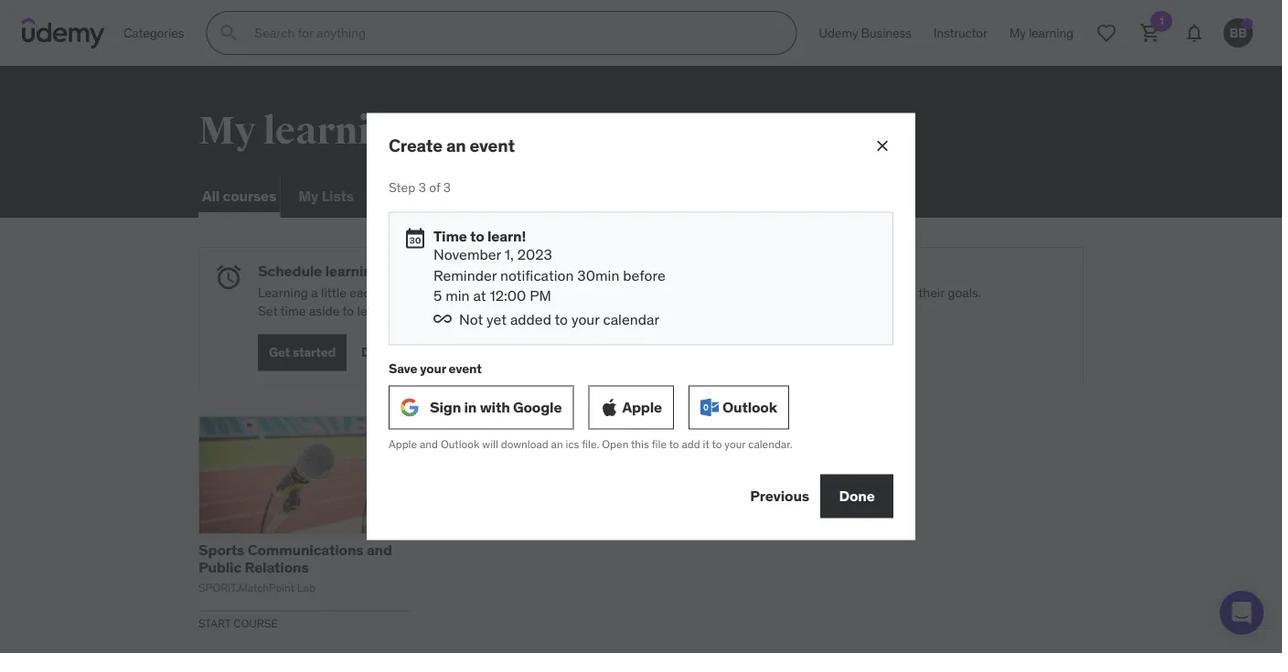 Task type: vqa. For each thing, say whether or not it's contained in the screenshot.
2nd small icon from the bottom of the page
no



Task type: locate. For each thing, give the bounding box(es) containing it.
1 vertical spatial time
[[280, 302, 306, 319]]

open
[[602, 437, 629, 451]]

an left 'ics'
[[551, 437, 563, 451]]

course
[[233, 616, 278, 630]]

step 3 of 3
[[389, 179, 451, 196]]

and right 'communications'
[[367, 540, 392, 559]]

this
[[631, 437, 649, 451]]

previous button
[[739, 474, 821, 518]]

outlook right outlook image
[[723, 398, 777, 417]]

and inside the create an event dialog
[[420, 437, 438, 451]]

0 horizontal spatial outlook
[[441, 437, 480, 451]]

calendar
[[603, 310, 660, 329]]

learning
[[263, 107, 416, 155], [325, 262, 381, 280], [692, 284, 738, 301], [558, 302, 605, 319]]

event for create an event
[[470, 134, 515, 156]]

0 horizontal spatial apple
[[389, 437, 417, 451]]

time up day
[[384, 262, 415, 280]]

event up 'in'
[[449, 361, 482, 377]]

learning up each
[[325, 262, 381, 280]]

a left "habit"
[[741, 284, 748, 301]]

2 3 from the left
[[444, 179, 451, 196]]

time to learn! november 1, 2023 reminder notification 30min before 5 min at 12:00 pm
[[434, 226, 666, 305]]

0 vertical spatial and
[[389, 302, 410, 319]]

1 horizontal spatial a
[[741, 284, 748, 301]]

shows
[[512, 284, 548, 301]]

learn
[[357, 302, 386, 319]]

small image
[[434, 310, 452, 328]]

and
[[389, 302, 410, 319], [420, 437, 438, 451], [367, 540, 392, 559]]

event
[[470, 134, 515, 156], [449, 361, 482, 377]]

a
[[311, 284, 318, 301], [741, 284, 748, 301]]

0 horizontal spatial 3
[[419, 179, 426, 196]]

courses
[[223, 186, 277, 205]]

save your event
[[389, 361, 482, 377]]

time
[[384, 262, 415, 280], [280, 302, 306, 319]]

1 horizontal spatial outlook
[[723, 398, 777, 417]]

to up november
[[470, 226, 484, 245]]

sports communications and public relations sporit.matchpoint lab
[[199, 540, 392, 595]]

1 vertical spatial and
[[420, 437, 438, 451]]

your down shows
[[531, 302, 555, 319]]

step
[[389, 179, 416, 196]]

0 horizontal spatial my
[[199, 107, 256, 155]]

sign in with google
[[430, 398, 562, 417]]

file.
[[582, 437, 600, 451]]

my
[[199, 107, 256, 155], [298, 186, 319, 205]]

schedule
[[258, 262, 322, 280]]

3 right of
[[444, 179, 451, 196]]

0 vertical spatial time
[[384, 262, 415, 280]]

a left little
[[311, 284, 318, 301]]

apple inside apple 'button'
[[622, 398, 662, 417]]

learning
[[258, 284, 308, 301]]

my lists link
[[295, 174, 358, 218]]

scheduler.
[[608, 302, 666, 319]]

0 vertical spatial my
[[199, 107, 256, 155]]

reach
[[884, 284, 916, 301]]

apple and outlook will download an ics file. open this file to add it to your calendar.
[[389, 437, 793, 451]]

reminder
[[434, 266, 497, 284]]

get started
[[269, 344, 336, 360]]

create
[[389, 134, 443, 156]]

apple right apple 'image' on the left
[[622, 398, 662, 417]]

november
[[434, 245, 501, 264]]

0 vertical spatial outlook
[[723, 398, 777, 417]]

to
[[470, 226, 484, 245], [869, 284, 881, 301], [343, 302, 354, 319], [555, 310, 568, 329], [669, 437, 679, 451], [712, 437, 722, 451]]

and down day
[[389, 302, 410, 319]]

an
[[446, 134, 466, 156], [551, 437, 563, 451]]

aside
[[309, 302, 340, 319]]

instructor link
[[923, 11, 999, 55]]

1 horizontal spatial apple
[[622, 398, 662, 417]]

in
[[464, 398, 477, 417]]

2 a from the left
[[741, 284, 748, 301]]

1 vertical spatial apple
[[389, 437, 417, 451]]

sign in with google button
[[389, 386, 574, 430]]

0 horizontal spatial a
[[311, 284, 318, 301]]

5
[[434, 286, 442, 305]]

your inside schedule learning time learning a little each day adds up. research shows that students who make learning a habit are more likely to reach their goals. set time aside to learn and get reminders using your learning scheduler.
[[531, 302, 555, 319]]

my left lists
[[298, 186, 319, 205]]

your right save
[[420, 361, 446, 377]]

0 horizontal spatial an
[[446, 134, 466, 156]]

medium image
[[404, 227, 426, 249]]

event up "archived" at the top left of page
[[470, 134, 515, 156]]

pm
[[530, 286, 552, 305]]

time down learning
[[280, 302, 306, 319]]

and down sign
[[420, 437, 438, 451]]

1 a from the left
[[311, 284, 318, 301]]

outlook left will at the bottom
[[441, 437, 480, 451]]

3
[[419, 179, 426, 196], [444, 179, 451, 196]]

not
[[459, 310, 483, 329]]

1 horizontal spatial my
[[298, 186, 319, 205]]

who
[[630, 284, 654, 301]]

1 vertical spatial my
[[298, 186, 319, 205]]

save
[[389, 361, 418, 377]]

more
[[805, 284, 834, 301]]

your
[[531, 302, 555, 319], [572, 310, 600, 329], [420, 361, 446, 377], [725, 437, 746, 451]]

file
[[652, 437, 667, 451]]

apple down google image
[[389, 437, 417, 451]]

archived
[[453, 186, 513, 205]]

apple for apple
[[622, 398, 662, 417]]

my up all courses
[[199, 107, 256, 155]]

students
[[577, 284, 627, 301]]

my lists
[[298, 186, 354, 205]]

an right create at the top left of page
[[446, 134, 466, 156]]

dismiss
[[361, 344, 409, 360]]

learning down that at the left top
[[558, 302, 605, 319]]

1 horizontal spatial an
[[551, 437, 563, 451]]

my for my lists
[[298, 186, 319, 205]]

0 vertical spatial apple
[[622, 398, 662, 417]]

that
[[551, 284, 574, 301]]

sports communications and public relations link
[[199, 540, 392, 577]]

public
[[199, 558, 242, 577]]

little
[[321, 284, 347, 301]]

learn!
[[488, 226, 526, 245]]

added
[[510, 310, 552, 329]]

day
[[380, 284, 401, 301]]

yet
[[487, 310, 507, 329]]

apple button
[[589, 386, 674, 430]]

2 vertical spatial and
[[367, 540, 392, 559]]

to right file
[[669, 437, 679, 451]]

outlook button
[[689, 386, 789, 430]]

start
[[199, 616, 231, 630]]

udemy business link
[[808, 11, 923, 55]]

sports
[[199, 540, 245, 559]]

wishlist
[[376, 186, 431, 205]]

reminders
[[436, 302, 493, 319]]

my for my learning
[[199, 107, 256, 155]]

1 vertical spatial event
[[449, 361, 482, 377]]

0 vertical spatial event
[[470, 134, 515, 156]]

3 left of
[[419, 179, 426, 196]]

1 horizontal spatial 3
[[444, 179, 451, 196]]

apple
[[622, 398, 662, 417], [389, 437, 417, 451]]



Task type: describe. For each thing, give the bounding box(es) containing it.
all
[[202, 186, 220, 205]]

likely
[[837, 284, 866, 301]]

adds
[[404, 284, 431, 301]]

sporit.matchpoint
[[199, 581, 295, 595]]

get started button
[[258, 334, 347, 371]]

ics
[[566, 437, 580, 451]]

wishlist link
[[372, 174, 435, 218]]

dismiss button
[[361, 334, 409, 371]]

udemy
[[819, 24, 858, 41]]

started
[[293, 344, 336, 360]]

close modal image
[[874, 137, 892, 155]]

outlook inside button
[[723, 398, 777, 417]]

set
[[258, 302, 278, 319]]

to down little
[[343, 302, 354, 319]]

communications
[[248, 540, 364, 559]]

are
[[783, 284, 801, 301]]

done
[[839, 486, 875, 505]]

to down that at the left top
[[555, 310, 568, 329]]

calendar.
[[749, 437, 793, 451]]

add
[[682, 437, 700, 451]]

to inside time to learn! november 1, 2023 reminder notification 30min before 5 min at 12:00 pm
[[470, 226, 484, 245]]

0 vertical spatial an
[[446, 134, 466, 156]]

time
[[434, 226, 467, 245]]

it
[[703, 437, 710, 451]]

apple image
[[600, 398, 619, 417]]

1 horizontal spatial time
[[384, 262, 415, 280]]

1,
[[505, 245, 514, 264]]

previous
[[750, 486, 810, 505]]

2023
[[517, 245, 553, 264]]

of
[[429, 179, 440, 196]]

get
[[269, 344, 290, 360]]

all courses
[[202, 186, 277, 205]]

start course
[[199, 616, 278, 630]]

done button
[[821, 474, 894, 518]]

make
[[657, 284, 689, 301]]

habit
[[751, 284, 780, 301]]

1 vertical spatial an
[[551, 437, 563, 451]]

sign
[[430, 398, 461, 417]]

12:00
[[490, 286, 526, 305]]

apple for apple and outlook will download an ics file. open this file to add it to your calendar.
[[389, 437, 417, 451]]

learning right make
[[692, 284, 738, 301]]

and inside sports communications and public relations sporit.matchpoint lab
[[367, 540, 392, 559]]

to right likely at top right
[[869, 284, 881, 301]]

1 vertical spatial outlook
[[441, 437, 480, 451]]

0 horizontal spatial time
[[280, 302, 306, 319]]

your down students
[[572, 310, 600, 329]]

event for save your event
[[449, 361, 482, 377]]

at
[[473, 286, 486, 305]]

30min
[[578, 266, 620, 284]]

lists
[[322, 186, 354, 205]]

google image
[[401, 398, 419, 417]]

get
[[413, 302, 432, 319]]

min
[[446, 286, 470, 305]]

learning up lists
[[263, 107, 416, 155]]

business
[[861, 24, 912, 41]]

and inside schedule learning time learning a little each day adds up. research shows that students who make learning a habit are more likely to reach their goals. set time aside to learn and get reminders using your learning scheduler.
[[389, 302, 410, 319]]

before
[[623, 266, 666, 284]]

your right the "it"
[[725, 437, 746, 451]]

notification
[[500, 266, 574, 284]]

all courses link
[[199, 174, 280, 218]]

udemy business
[[819, 24, 912, 41]]

download
[[501, 437, 549, 451]]

not yet added to your calendar
[[459, 310, 660, 329]]

schedule learning time learning a little each day adds up. research shows that students who make learning a habit are more likely to reach their goals. set time aside to learn and get reminders using your learning scheduler.
[[258, 262, 982, 319]]

up.
[[435, 284, 452, 301]]

research
[[455, 284, 509, 301]]

archived link
[[450, 174, 517, 218]]

will
[[482, 437, 498, 451]]

to right the "it"
[[712, 437, 722, 451]]

create an event dialog
[[367, 113, 916, 540]]

lab
[[297, 581, 315, 595]]

udemy image
[[22, 17, 105, 48]]

instructor
[[934, 24, 988, 41]]

submit search image
[[218, 22, 240, 44]]

1 3 from the left
[[419, 179, 426, 196]]

with
[[480, 398, 510, 417]]

outlook image
[[701, 398, 719, 417]]

create an event
[[389, 134, 515, 156]]

google
[[513, 398, 562, 417]]

relations
[[245, 558, 309, 577]]

goals.
[[948, 284, 982, 301]]

using
[[496, 302, 528, 319]]



